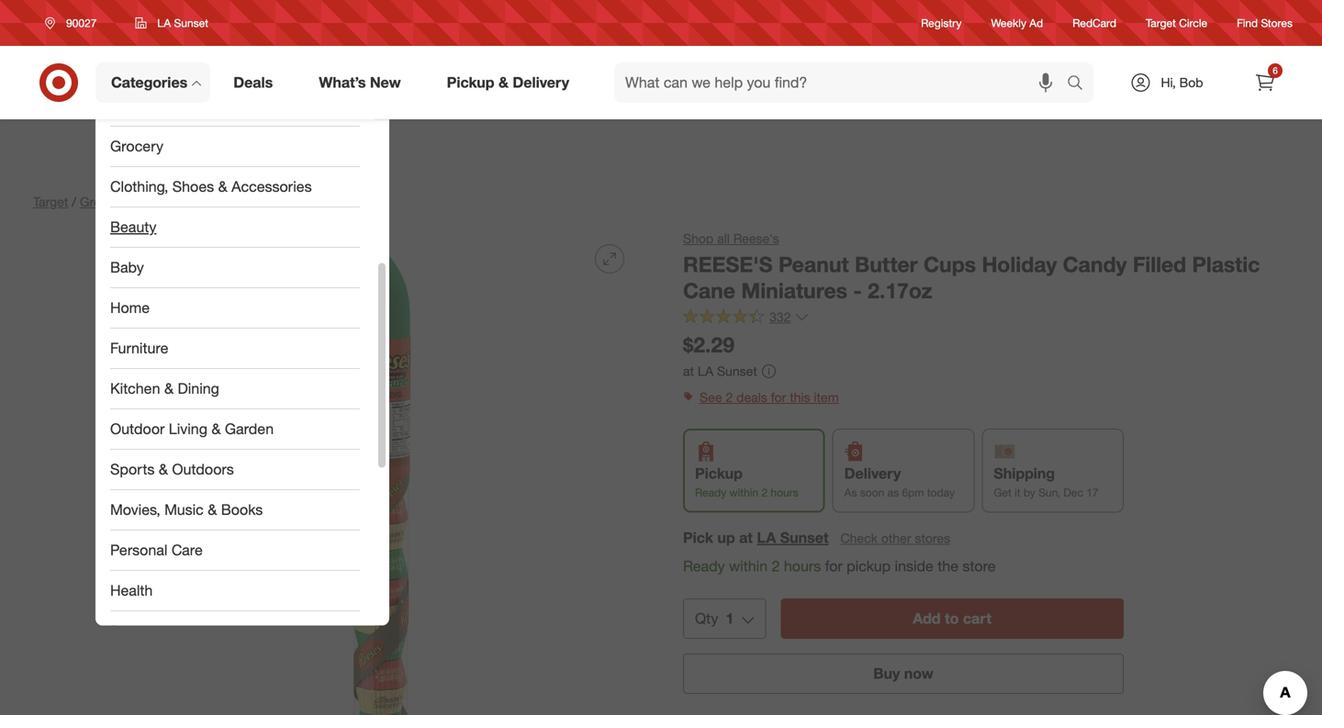 Task type: locate. For each thing, give the bounding box(es) containing it.
&
[[499, 74, 509, 91], [218, 178, 228, 196], [164, 380, 174, 398], [212, 420, 221, 438], [159, 461, 168, 479], [208, 501, 217, 519]]

at la sunset
[[683, 363, 758, 379]]

baby
[[110, 259, 144, 277]]

beauty link
[[96, 208, 375, 248]]

store
[[963, 557, 996, 575]]

hours down la sunset button
[[784, 557, 821, 575]]

delivery
[[513, 74, 570, 91], [845, 465, 901, 483]]

at right up on the right
[[740, 529, 753, 547]]

0 vertical spatial for
[[771, 390, 787, 406]]

0 vertical spatial pickup
[[447, 74, 495, 91]]

reese's
[[734, 231, 779, 247]]

at
[[683, 363, 694, 379], [740, 529, 753, 547]]

home
[[110, 299, 150, 317]]

2 up pick up at la sunset
[[762, 486, 768, 500]]

0 vertical spatial ready
[[695, 486, 727, 500]]

grocery up clothing,
[[110, 137, 164, 155]]

filled
[[1133, 252, 1187, 277]]

1 horizontal spatial /
[[130, 194, 134, 210]]

la inside la sunset dropdown button
[[157, 16, 171, 30]]

sunset up categories 'link'
[[174, 16, 209, 30]]

delivery as soon as 6pm today
[[845, 465, 955, 500]]

/ right "target" link
[[72, 194, 76, 210]]

personal care link
[[96, 531, 375, 571]]

la sunset button
[[757, 528, 829, 549]]

1 vertical spatial within
[[729, 557, 768, 575]]

item
[[814, 390, 839, 406]]

the
[[938, 557, 959, 575]]

new
[[370, 74, 401, 91]]

kitchen
[[110, 380, 160, 398]]

90027 button
[[33, 6, 116, 39]]

2 vertical spatial 2
[[772, 557, 780, 575]]

candy
[[138, 194, 175, 210], [250, 194, 287, 210], [1063, 252, 1127, 277]]

grocery link up beauty
[[80, 194, 127, 210]]

for left pickup
[[825, 557, 843, 575]]

clothing, shoes & accessories
[[110, 178, 312, 196]]

6 link
[[1246, 62, 1286, 103]]

search button
[[1059, 62, 1103, 107]]

0 horizontal spatial target
[[33, 194, 68, 210]]

pickup
[[847, 557, 891, 575]]

sunset up deals
[[717, 363, 758, 379]]

1 vertical spatial sunset
[[717, 363, 758, 379]]

1 horizontal spatial at
[[740, 529, 753, 547]]

2 horizontal spatial candy
[[1063, 252, 1127, 277]]

0 vertical spatial grocery link
[[96, 127, 375, 167]]

cups
[[924, 252, 976, 277]]

chocolate
[[187, 194, 246, 210]]

1 vertical spatial grocery
[[80, 194, 127, 210]]

within
[[730, 486, 759, 500], [729, 557, 768, 575]]

ready up pick
[[695, 486, 727, 500]]

for
[[771, 390, 787, 406], [825, 557, 843, 575]]

0 vertical spatial la
[[157, 16, 171, 30]]

accessories
[[232, 178, 312, 196]]

outdoors
[[172, 461, 234, 479]]

dining
[[178, 380, 219, 398]]

sunset inside dropdown button
[[174, 16, 209, 30]]

/
[[72, 194, 76, 210], [130, 194, 134, 210], [179, 194, 183, 210]]

1 vertical spatial grocery link
[[80, 194, 127, 210]]

0 vertical spatial within
[[730, 486, 759, 500]]

1 horizontal spatial delivery
[[845, 465, 901, 483]]

garden
[[225, 420, 274, 438]]

weekly ad link
[[992, 15, 1044, 31]]

0 horizontal spatial 2
[[726, 390, 733, 406]]

0 vertical spatial hours
[[771, 486, 799, 500]]

pickup up up on the right
[[695, 465, 743, 483]]

$2.29
[[683, 332, 735, 358]]

1 within from the top
[[730, 486, 759, 500]]

2 horizontal spatial /
[[179, 194, 183, 210]]

sunset
[[174, 16, 209, 30], [717, 363, 758, 379], [781, 529, 829, 547]]

0 horizontal spatial for
[[771, 390, 787, 406]]

2 down la sunset button
[[772, 557, 780, 575]]

2 inside pickup ready within 2 hours
[[762, 486, 768, 500]]

2 vertical spatial la
[[757, 529, 776, 547]]

1 horizontal spatial target
[[1146, 16, 1176, 30]]

1 horizontal spatial la
[[698, 363, 714, 379]]

1 / from the left
[[72, 194, 76, 210]]

2 vertical spatial sunset
[[781, 529, 829, 547]]

within inside pickup ready within 2 hours
[[730, 486, 759, 500]]

grocery link up clothing, shoes & accessories
[[96, 127, 375, 167]]

1 vertical spatial hours
[[784, 557, 821, 575]]

/ right candy link
[[179, 194, 183, 210]]

1 vertical spatial for
[[825, 557, 843, 575]]

0 horizontal spatial la
[[157, 16, 171, 30]]

see 2 deals for this item link
[[683, 385, 1290, 411]]

la up categories 'link'
[[157, 16, 171, 30]]

dialog
[[96, 86, 389, 652]]

target left clothing,
[[33, 194, 68, 210]]

0 vertical spatial grocery
[[110, 137, 164, 155]]

3 / from the left
[[179, 194, 183, 210]]

ready down pick
[[683, 557, 725, 575]]

at down $2.29
[[683, 363, 694, 379]]

grocery up beauty
[[80, 194, 127, 210]]

find
[[1237, 16, 1259, 30]]

ad
[[1030, 16, 1044, 30]]

1 vertical spatial target
[[33, 194, 68, 210]]

redcard
[[1073, 16, 1117, 30]]

2 right see
[[726, 390, 733, 406]]

within down pick up at la sunset
[[729, 557, 768, 575]]

la down $2.29
[[698, 363, 714, 379]]

registry
[[921, 16, 962, 30]]

0 horizontal spatial at
[[683, 363, 694, 379]]

personal care
[[110, 542, 203, 559]]

deals link
[[218, 62, 296, 103]]

pickup inside pickup ready within 2 hours
[[695, 465, 743, 483]]

pets link
[[96, 612, 375, 652]]

categories
[[111, 74, 188, 91]]

get
[[994, 486, 1012, 500]]

/ left candy link
[[130, 194, 134, 210]]

1 vertical spatial pickup
[[695, 465, 743, 483]]

1 horizontal spatial candy
[[250, 194, 287, 210]]

candy up beauty
[[138, 194, 175, 210]]

0 horizontal spatial /
[[72, 194, 76, 210]]

outdoor living & garden link
[[96, 410, 375, 450]]

0 vertical spatial sunset
[[174, 16, 209, 30]]

hours up la sunset button
[[771, 486, 799, 500]]

target left circle
[[1146, 16, 1176, 30]]

target for target circle
[[1146, 16, 1176, 30]]

0 horizontal spatial sunset
[[174, 16, 209, 30]]

candy left filled
[[1063, 252, 1127, 277]]

2 horizontal spatial la
[[757, 529, 776, 547]]

target circle
[[1146, 16, 1208, 30]]

furniture link
[[96, 329, 375, 369]]

1 vertical spatial 2
[[762, 486, 768, 500]]

1 vertical spatial delivery
[[845, 465, 901, 483]]

1 horizontal spatial pickup
[[695, 465, 743, 483]]

pickup right new
[[447, 74, 495, 91]]

candy right chocolate on the left top of the page
[[250, 194, 287, 210]]

for left this
[[771, 390, 787, 406]]

bob
[[1180, 74, 1204, 90]]

0 horizontal spatial pickup
[[447, 74, 495, 91]]

cart
[[963, 610, 992, 628]]

la right up on the right
[[757, 529, 776, 547]]

to
[[945, 610, 959, 628]]

target
[[1146, 16, 1176, 30], [33, 194, 68, 210]]

0 horizontal spatial candy
[[138, 194, 175, 210]]

1 vertical spatial la
[[698, 363, 714, 379]]

check other stores
[[841, 530, 951, 546]]

sports
[[110, 461, 155, 479]]

search
[[1059, 75, 1103, 93]]

buy now
[[874, 665, 934, 683]]

0 vertical spatial at
[[683, 363, 694, 379]]

check
[[841, 530, 878, 546]]

0 vertical spatial target
[[1146, 16, 1176, 30]]

target inside 'link'
[[1146, 16, 1176, 30]]

sunset up ready within 2 hours for pickup inside the store
[[781, 529, 829, 547]]

weekly
[[992, 16, 1027, 30]]

other
[[882, 530, 912, 546]]

0 vertical spatial delivery
[[513, 74, 570, 91]]

soon
[[860, 486, 885, 500]]

within up pick up at la sunset
[[730, 486, 759, 500]]

1 horizontal spatial for
[[825, 557, 843, 575]]

pets
[[110, 622, 139, 640]]

up
[[718, 529, 735, 547]]

1 horizontal spatial 2
[[762, 486, 768, 500]]

reese's
[[683, 252, 773, 277]]

la
[[157, 16, 171, 30], [698, 363, 714, 379], [757, 529, 776, 547]]

la sunset button
[[123, 6, 220, 39]]

living
[[169, 420, 207, 438]]



Task type: vqa. For each thing, say whether or not it's contained in the screenshot.
"Savings"
no



Task type: describe. For each thing, give the bounding box(es) containing it.
beauty
[[110, 218, 157, 236]]

deals
[[737, 390, 768, 406]]

reese&#39;s peanut butter cups holiday candy filled plastic cane miniatures - 2.17oz, 1 of 7 image
[[33, 230, 639, 716]]

check other stores button
[[840, 528, 952, 549]]

la sunset
[[157, 16, 209, 30]]

pick up at la sunset
[[683, 529, 829, 547]]

peanut
[[779, 252, 849, 277]]

candy link
[[138, 194, 175, 210]]

ready inside pickup ready within 2 hours
[[695, 486, 727, 500]]

cane
[[683, 278, 736, 304]]

hi, bob
[[1161, 74, 1204, 90]]

332 link
[[683, 308, 810, 329]]

add to cart button
[[781, 599, 1124, 639]]

categories link
[[96, 62, 211, 103]]

shop all reese's reese's peanut butter cups holiday candy filled plastic cane miniatures - 2.17oz
[[683, 231, 1261, 304]]

shop
[[683, 231, 714, 247]]

90027
[[66, 16, 97, 30]]

baby link
[[96, 248, 375, 288]]

2.17oz
[[868, 278, 933, 304]]

weekly ad
[[992, 16, 1044, 30]]

kitchen & dining
[[110, 380, 219, 398]]

buy
[[874, 665, 900, 683]]

0 horizontal spatial delivery
[[513, 74, 570, 91]]

shipping
[[994, 465, 1055, 483]]

today
[[928, 486, 955, 500]]

dialog containing grocery
[[96, 86, 389, 652]]

target circle link
[[1146, 15, 1208, 31]]

buy now button
[[683, 654, 1124, 695]]

target for target / grocery / candy / chocolate candy
[[33, 194, 68, 210]]

-
[[854, 278, 862, 304]]

all
[[717, 231, 730, 247]]

movies, music & books link
[[96, 490, 375, 531]]

what's new
[[319, 74, 401, 91]]

personal
[[110, 542, 168, 559]]

6pm
[[902, 486, 924, 500]]

kitchen & dining link
[[96, 369, 375, 410]]

plastic
[[1193, 252, 1261, 277]]

holiday
[[982, 252, 1057, 277]]

2 horizontal spatial 2
[[772, 557, 780, 575]]

1 vertical spatial at
[[740, 529, 753, 547]]

chocolate candy link
[[187, 194, 287, 210]]

hours inside pickup ready within 2 hours
[[771, 486, 799, 500]]

1 vertical spatial ready
[[683, 557, 725, 575]]

candy inside shop all reese's reese's peanut butter cups holiday candy filled plastic cane miniatures - 2.17oz
[[1063, 252, 1127, 277]]

sports & outdoors link
[[96, 450, 375, 490]]

movies, music & books
[[110, 501, 263, 519]]

inside
[[895, 557, 934, 575]]

add to cart
[[913, 610, 992, 628]]

stores
[[915, 530, 951, 546]]

2 horizontal spatial sunset
[[781, 529, 829, 547]]

ready within 2 hours for pickup inside the store
[[683, 557, 996, 575]]

furniture
[[110, 339, 168, 357]]

miniatures
[[742, 278, 848, 304]]

0 vertical spatial 2
[[726, 390, 733, 406]]

hi,
[[1161, 74, 1176, 90]]

pickup for &
[[447, 74, 495, 91]]

What can we help you find? suggestions appear below search field
[[615, 62, 1072, 103]]

what's
[[319, 74, 366, 91]]

it
[[1015, 486, 1021, 500]]

delivery inside delivery as soon as 6pm today
[[845, 465, 901, 483]]

health
[[110, 582, 153, 600]]

pickup ready within 2 hours
[[695, 465, 799, 500]]

circle
[[1180, 16, 1208, 30]]

dec
[[1064, 486, 1084, 500]]

care
[[172, 542, 203, 559]]

1 horizontal spatial sunset
[[717, 363, 758, 379]]

clothing, shoes & accessories link
[[96, 167, 375, 208]]

what's new link
[[303, 62, 424, 103]]

as
[[845, 486, 857, 500]]

332
[[770, 309, 791, 325]]

2 / from the left
[[130, 194, 134, 210]]

add
[[913, 610, 941, 628]]

deals
[[234, 74, 273, 91]]

see 2 deals for this item
[[700, 390, 839, 406]]

sun,
[[1039, 486, 1061, 500]]

17
[[1087, 486, 1099, 500]]

find stores link
[[1237, 15, 1293, 31]]

movies,
[[110, 501, 160, 519]]

pickup for ready
[[695, 465, 743, 483]]

2 within from the top
[[729, 557, 768, 575]]

clothing,
[[110, 178, 168, 196]]

health link
[[96, 571, 375, 612]]

6
[[1273, 65, 1278, 76]]

pickup & delivery link
[[431, 62, 592, 103]]

registry link
[[921, 15, 962, 31]]

stores
[[1262, 16, 1293, 30]]



